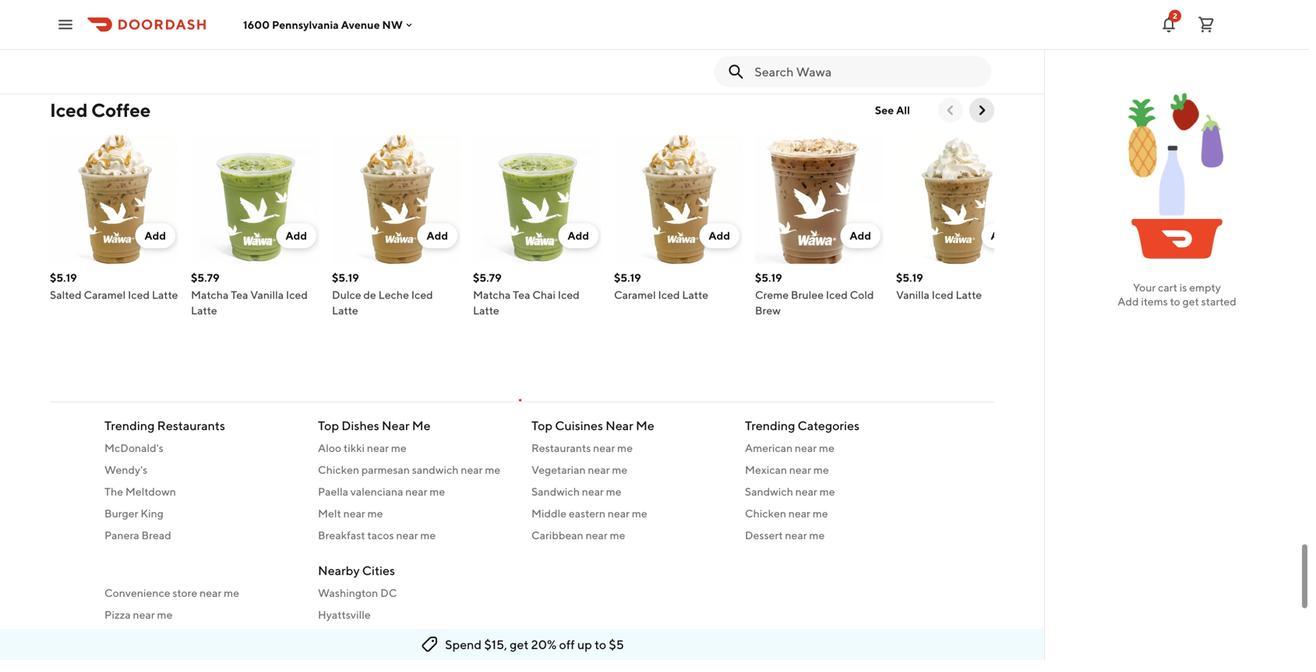 Task type: vqa. For each thing, say whether or not it's contained in the screenshot.


Task type: locate. For each thing, give the bounding box(es) containing it.
bottle down lemonade
[[106, 12, 138, 25]]

0 horizontal spatial restaurants
[[157, 418, 225, 433]]

1 horizontal spatial sandwich near me
[[745, 485, 836, 498]]

$5.19 for $5.19 salted caramel iced latte
[[50, 271, 77, 284]]

started
[[1202, 295, 1237, 308]]

1 $5.79 from the left
[[191, 271, 220, 284]]

1600
[[243, 18, 270, 31]]

restaurants near me
[[532, 442, 633, 455]]

iced inside '$5.19 caramel iced latte'
[[658, 288, 680, 301]]

4 $5.19 from the left
[[756, 271, 783, 284]]

sandwich near me link for trending categories
[[745, 484, 940, 500]]

1 sandwich near me from the left
[[532, 485, 622, 498]]

2 caramel from the left
[[614, 288, 656, 301]]

spend
[[445, 637, 482, 652]]

0 vertical spatial chicken
[[318, 464, 359, 476]]

0 horizontal spatial wawa
[[50, 0, 81, 10]]

tikki
[[344, 442, 365, 455]]

2 trending from the left
[[745, 418, 796, 433]]

sandwich down mexican
[[745, 485, 794, 498]]

hyattsville link
[[318, 607, 513, 623]]

latte inside $5.19 salted caramel iced latte
[[152, 288, 178, 301]]

5 $5.19 from the left
[[897, 271, 924, 284]]

washington
[[318, 587, 378, 600]]

meltdown
[[125, 485, 176, 498]]

add for $5.19 dulce de leche iced latte
[[427, 229, 448, 242]]

bottle left '(1/2'
[[220, 12, 251, 25]]

near down the restaurants near me
[[588, 464, 610, 476]]

add for $5.19 caramel iced latte
[[709, 229, 731, 242]]

me up aloo tikki near me link
[[412, 418, 431, 433]]

to inside your cart is empty add items to get started
[[1171, 295, 1181, 308]]

me inside pizza near me link
[[157, 609, 173, 621]]

eastern
[[569, 507, 606, 520]]

caramel inside $5.19 salted caramel iced latte
[[84, 288, 126, 301]]

iced inside $5.19 dulce de leche iced latte
[[411, 288, 433, 301]]

me
[[412, 418, 431, 433], [636, 418, 655, 433]]

0 horizontal spatial matcha
[[191, 288, 229, 301]]

1 horizontal spatial to
[[1171, 295, 1181, 308]]

me inside dessert near me link
[[810, 529, 825, 542]]

me down the middle eastern near me link
[[610, 529, 626, 542]]

0 horizontal spatial $5.79
[[191, 271, 220, 284]]

me up restaurants near me link
[[636, 418, 655, 433]]

$5.79 inside $5.79 matcha tea chai iced latte
[[473, 271, 502, 284]]

sandwich near me link up chicken near me link on the bottom right of the page
[[745, 484, 940, 500]]

me for top cuisines near me
[[636, 418, 655, 433]]

1 vanilla from the left
[[250, 288, 284, 301]]

1 vertical spatial to
[[595, 637, 607, 652]]

me inside restaurants near me link
[[618, 442, 633, 455]]

to for up
[[595, 637, 607, 652]]

near down top dishes near me
[[367, 442, 389, 455]]

fruit
[[425, 0, 449, 10]]

0 horizontal spatial near
[[382, 418, 410, 433]]

chicken up dessert
[[745, 507, 787, 520]]

brew
[[756, 304, 781, 317]]

wawa up drink
[[191, 0, 222, 10]]

0 horizontal spatial sandwich
[[532, 485, 580, 498]]

$5.19
[[50, 271, 77, 284], [332, 271, 359, 284], [614, 271, 642, 284], [756, 271, 783, 284], [897, 271, 924, 284]]

panera bread link
[[104, 528, 299, 543]]

sandwich near me down mexican near me
[[745, 485, 836, 498]]

1 horizontal spatial wawa
[[191, 0, 222, 10]]

melt near me link
[[318, 506, 513, 522]]

1 sandwich from the left
[[532, 485, 580, 498]]

1 horizontal spatial near
[[606, 418, 634, 433]]

add for $5.79 matcha tea chai iced latte
[[568, 229, 589, 242]]

sandwich near me for categories
[[745, 485, 836, 498]]

tea
[[285, 0, 302, 10], [393, 12, 410, 25], [231, 288, 248, 301], [513, 288, 531, 301]]

vanilla inside "$5.79 matcha tea vanilla iced latte"
[[250, 288, 284, 301]]

off
[[559, 637, 575, 652]]

$5.19 inside $5.19 dulce de leche iced latte
[[332, 271, 359, 284]]

pennsylvania
[[272, 18, 339, 31]]

20%
[[531, 637, 557, 652]]

1 trending from the left
[[104, 418, 155, 433]]

top
[[318, 418, 339, 433], [532, 418, 553, 433]]

1 horizontal spatial vanilla
[[897, 288, 930, 301]]

chicken inside chicken parmesan sandwich near me link
[[318, 464, 359, 476]]

3 $5.19 from the left
[[614, 271, 642, 284]]

me down restaurants near me link
[[612, 464, 628, 476]]

1 horizontal spatial caramel
[[614, 288, 656, 301]]

get inside your cart is empty add items to get started
[[1183, 295, 1200, 308]]

2 sandwich near me from the left
[[745, 485, 836, 498]]

Search Wawa search field
[[755, 63, 979, 80]]

$5.19 for $5.19 creme brulee iced cold brew
[[756, 271, 783, 284]]

$5.19 inside $5.19 salted caramel iced latte
[[50, 271, 77, 284]]

empty
[[1190, 281, 1222, 294]]

me up caribbean near me link
[[632, 507, 648, 520]]

sandwich near me link
[[532, 484, 727, 500], [745, 484, 940, 500]]

me down convenience store near me at the bottom left
[[157, 609, 173, 621]]

matcha
[[191, 288, 229, 301], [473, 288, 511, 301]]

2 sandwich from the left
[[745, 485, 794, 498]]

trending up american
[[745, 418, 796, 433]]

add button
[[135, 223, 175, 248], [135, 223, 175, 248], [276, 223, 317, 248], [276, 223, 317, 248], [417, 223, 458, 248], [417, 223, 458, 248], [559, 223, 599, 248], [559, 223, 599, 248], [700, 223, 740, 248], [700, 223, 740, 248], [841, 223, 881, 248], [841, 223, 881, 248], [982, 223, 1022, 248], [982, 223, 1022, 248]]

latte inside "$5.79 matcha tea vanilla iced latte"
[[191, 304, 217, 317]]

near down melt near me link
[[396, 529, 418, 542]]

restaurants up mcdonald's link
[[157, 418, 225, 433]]

me down melt near me link
[[421, 529, 436, 542]]

top for top dishes near me
[[318, 418, 339, 433]]

hyattsville
[[318, 609, 371, 621]]

me down sandwich
[[430, 485, 445, 498]]

vegetarian near me link
[[532, 462, 727, 478]]

1 vertical spatial chicken
[[745, 507, 787, 520]]

matcha inside "$5.79 matcha tea vanilla iced latte"
[[191, 288, 229, 301]]

oz)
[[156, 12, 172, 25]]

chicken up paella
[[318, 464, 359, 476]]

caramel inside '$5.19 caramel iced latte'
[[614, 288, 656, 301]]

near up caribbean near me link
[[608, 507, 630, 520]]

sandwich near me link up the middle eastern near me link
[[532, 484, 727, 500]]

top left cuisines
[[532, 418, 553, 433]]

add for $5.19 creme brulee iced cold brew
[[850, 229, 872, 242]]

1 horizontal spatial top
[[532, 418, 553, 433]]

matcha for matcha tea vanilla iced latte
[[191, 288, 229, 301]]

sandwich near me
[[532, 485, 622, 498], [745, 485, 836, 498]]

add
[[145, 229, 166, 242], [286, 229, 307, 242], [427, 229, 448, 242], [568, 229, 589, 242], [709, 229, 731, 242], [850, 229, 872, 242], [991, 229, 1013, 242], [1118, 295, 1140, 308]]

2 me from the left
[[636, 418, 655, 433]]

tea inside iced berry passion fruit with green tea
[[393, 12, 410, 25]]

me inside convenience store near me link
[[224, 587, 239, 600]]

near down "convenience"
[[133, 609, 155, 621]]

sandwich
[[412, 464, 459, 476]]

$5.79 for $5.79 matcha tea vanilla iced latte
[[191, 271, 220, 284]]

1 horizontal spatial me
[[636, 418, 655, 433]]

0 horizontal spatial sandwich near me
[[532, 485, 622, 498]]

get down is
[[1183, 295, 1200, 308]]

to down cart
[[1171, 295, 1181, 308]]

me down vegetarian near me link
[[606, 485, 622, 498]]

(1/2
[[253, 12, 272, 25]]

me up dessert near me link at the right bottom of the page
[[813, 507, 829, 520]]

1 sandwich near me link from the left
[[532, 484, 727, 500]]

2 $5.19 from the left
[[332, 271, 359, 284]]

to right 'up'
[[595, 637, 607, 652]]

to
[[1171, 295, 1181, 308], [595, 637, 607, 652]]

me up pizza near me link
[[224, 587, 239, 600]]

to for items
[[1171, 295, 1181, 308]]

add for $5.19 vanilla iced latte
[[991, 229, 1013, 242]]

sandwich near me for cuisines
[[532, 485, 622, 498]]

salted
[[50, 288, 82, 301]]

get right $15,
[[510, 637, 529, 652]]

me down chicken near me link on the bottom right of the page
[[810, 529, 825, 542]]

convenience
[[104, 587, 170, 600]]

vegetarian
[[532, 464, 586, 476]]

$5.79
[[191, 271, 220, 284], [473, 271, 502, 284]]

iced inside iced berry passion fruit with green tea
[[332, 0, 354, 10]]

2 bottle from the left
[[220, 12, 251, 25]]

me down american near me link
[[814, 464, 829, 476]]

latte inside '$5.19 caramel iced latte'
[[683, 288, 709, 301]]

0 horizontal spatial vanilla
[[250, 288, 284, 301]]

breakfast tacos near me link
[[318, 528, 513, 543]]

1 top from the left
[[318, 418, 339, 433]]

1 horizontal spatial sandwich
[[745, 485, 794, 498]]

1 near from the left
[[382, 418, 410, 433]]

1 horizontal spatial trending
[[745, 418, 796, 433]]

0 horizontal spatial sandwich near me link
[[532, 484, 727, 500]]

me down "categories"
[[819, 442, 835, 455]]

avenue
[[341, 18, 380, 31]]

middle eastern near me link
[[532, 506, 727, 522]]

$5.19 for $5.19 dulce de leche iced latte
[[332, 271, 359, 284]]

0 horizontal spatial bottle
[[106, 12, 138, 25]]

0 horizontal spatial top
[[318, 418, 339, 433]]

vegetarian near me
[[532, 464, 628, 476]]

1 $5.19 from the left
[[50, 271, 77, 284]]

near for dishes
[[382, 418, 410, 433]]

sandwich
[[532, 485, 580, 498], [745, 485, 794, 498]]

1 matcha from the left
[[191, 288, 229, 301]]

$5.19 creme brulee iced cold brew
[[756, 271, 874, 317]]

chicken for chicken near me
[[745, 507, 787, 520]]

pizza near me link
[[104, 607, 299, 623]]

bottle inside "wawa lemonade strawberry bottle (16 oz)"
[[106, 12, 138, 25]]

1 vertical spatial restaurants
[[532, 442, 591, 455]]

chicken inside chicken near me link
[[745, 507, 787, 520]]

1 horizontal spatial chicken
[[745, 507, 787, 520]]

top up aloo
[[318, 418, 339, 433]]

0 vertical spatial to
[[1171, 295, 1181, 308]]

1 vertical spatial get
[[510, 637, 529, 652]]

sandwich near me down vegetarian near me on the bottom left
[[532, 485, 622, 498]]

lemon
[[248, 0, 283, 10]]

$5.19 inside $5.19 creme brulee iced cold brew
[[756, 271, 783, 284]]

0 horizontal spatial caramel
[[84, 288, 126, 301]]

2 vanilla from the left
[[897, 288, 930, 301]]

1 caramel from the left
[[84, 288, 126, 301]]

see
[[875, 104, 894, 117]]

0 vertical spatial get
[[1183, 295, 1200, 308]]

near down mexican near me
[[796, 485, 818, 498]]

wawa inside the wawa iced lemon tea drink bottle (1/2 gal)
[[191, 0, 222, 10]]

breakfast tacos near me
[[318, 529, 436, 542]]

1 horizontal spatial bottle
[[220, 12, 251, 25]]

0 horizontal spatial trending
[[104, 418, 155, 433]]

spend $15, get 20% off up to $5
[[445, 637, 624, 652]]

$5.79 inside "$5.79 matcha tea vanilla iced latte"
[[191, 271, 220, 284]]

nearby cities
[[318, 563, 395, 578]]

2 wawa from the left
[[191, 0, 222, 10]]

1 wawa from the left
[[50, 0, 81, 10]]

me up vegetarian near me link
[[618, 442, 633, 455]]

$5.19 inside '$5.19 caramel iced latte'
[[614, 271, 642, 284]]

trending categories
[[745, 418, 860, 433]]

wawa inside "wawa lemonade strawberry bottle (16 oz)"
[[50, 0, 81, 10]]

top for top cuisines near me
[[532, 418, 553, 433]]

me for top dishes near me
[[412, 418, 431, 433]]

2 top from the left
[[532, 418, 553, 433]]

mcdonald's
[[104, 442, 164, 455]]

see all
[[875, 104, 911, 117]]

0 horizontal spatial get
[[510, 637, 529, 652]]

wawa
[[50, 0, 81, 10], [191, 0, 222, 10]]

with
[[332, 12, 357, 25]]

latte inside $5.19 dulce de leche iced latte
[[332, 304, 358, 317]]

me inside mexican near me link
[[814, 464, 829, 476]]

bottle
[[106, 12, 138, 25], [220, 12, 251, 25]]

sandwich for trending
[[745, 485, 794, 498]]

parmesan
[[362, 464, 410, 476]]

chicken
[[318, 464, 359, 476], [745, 507, 787, 520]]

open menu image
[[56, 15, 75, 34]]

me down valenciana
[[368, 507, 383, 520]]

tea inside the wawa iced lemon tea drink bottle (1/2 gal)
[[285, 0, 302, 10]]

me up chicken parmesan sandwich near me
[[391, 442, 407, 455]]

chai
[[533, 288, 556, 301]]

previous button of carousel image
[[943, 103, 959, 118]]

de
[[364, 288, 376, 301]]

2 $5.79 from the left
[[473, 271, 502, 284]]

1 horizontal spatial $5.79
[[473, 271, 502, 284]]

0 horizontal spatial to
[[595, 637, 607, 652]]

me inside vegetarian near me link
[[612, 464, 628, 476]]

burger king link
[[104, 506, 299, 522]]

near down chicken parmesan sandwich near me link
[[406, 485, 428, 498]]

1 horizontal spatial matcha
[[473, 288, 511, 301]]

2 matcha from the left
[[473, 288, 511, 301]]

1 horizontal spatial get
[[1183, 295, 1200, 308]]

salted caramel iced latte image
[[50, 135, 179, 264]]

1 bottle from the left
[[106, 12, 138, 25]]

bread
[[142, 529, 171, 542]]

near up restaurants near me link
[[606, 418, 634, 433]]

cuisines
[[555, 418, 603, 433]]

wawa iced lemon tea drink bottle (1/2 gal)
[[191, 0, 302, 25]]

2 near from the left
[[606, 418, 634, 433]]

1 me from the left
[[412, 418, 431, 433]]

washington dc link
[[318, 586, 513, 601]]

0 horizontal spatial chicken
[[318, 464, 359, 476]]

near up aloo tikki near me link
[[382, 418, 410, 433]]

tacos
[[368, 529, 394, 542]]

sandwich down vegetarian
[[532, 485, 580, 498]]

$5.19 inside the $5.19 vanilla iced latte
[[897, 271, 924, 284]]

near up 'middle eastern near me'
[[582, 485, 604, 498]]

trending up mcdonald's
[[104, 418, 155, 433]]

me right sandwich
[[485, 464, 501, 476]]

chicken for chicken parmesan sandwich near me
[[318, 464, 359, 476]]

caramel iced latte image
[[614, 135, 743, 264]]

0 horizontal spatial me
[[412, 418, 431, 433]]

2 sandwich near me link from the left
[[745, 484, 940, 500]]

the
[[104, 485, 123, 498]]

wawa up strawberry
[[50, 0, 81, 10]]

0 items, open order cart image
[[1198, 15, 1216, 34]]

gal)
[[275, 12, 293, 25]]

restaurants up vegetarian
[[532, 442, 591, 455]]

matcha inside $5.79 matcha tea chai iced latte
[[473, 288, 511, 301]]

1 horizontal spatial sandwich near me link
[[745, 484, 940, 500]]

near inside "link"
[[396, 529, 418, 542]]



Task type: describe. For each thing, give the bounding box(es) containing it.
$5
[[609, 637, 624, 652]]

iced berry passion fruit with green tea
[[332, 0, 449, 25]]

dulce
[[332, 288, 361, 301]]

strawberry
[[50, 12, 104, 25]]

add for $5.19 salted caramel iced latte
[[145, 229, 166, 242]]

trending for trending restaurants
[[104, 418, 155, 433]]

passion
[[385, 0, 423, 10]]

add for $5.79 matcha tea vanilla iced latte
[[286, 229, 307, 242]]

mexican near me
[[745, 464, 829, 476]]

0 vertical spatial restaurants
[[157, 418, 225, 433]]

me inside paella valenciana near me link
[[430, 485, 445, 498]]

latte inside $5.79 matcha tea chai iced latte
[[473, 304, 500, 317]]

$5.19 for $5.19 vanilla iced latte
[[897, 271, 924, 284]]

me down mexican near me link
[[820, 485, 836, 498]]

mcdonald's link
[[104, 441, 299, 456]]

caribbean near me link
[[532, 528, 727, 543]]

near down trending categories
[[795, 442, 817, 455]]

cart
[[1159, 281, 1178, 294]]

chicken parmesan sandwich near me
[[318, 464, 501, 476]]

items
[[1142, 295, 1169, 308]]

washington dc
[[318, 587, 397, 600]]

dessert
[[745, 529, 783, 542]]

$5.19 dulce de leche iced latte
[[332, 271, 433, 317]]

$5.79 for $5.79 matcha tea chai iced latte
[[473, 271, 502, 284]]

middle eastern near me
[[532, 507, 648, 520]]

$5.19 vanilla iced latte
[[897, 271, 982, 301]]

me inside chicken parmesan sandwich near me link
[[485, 464, 501, 476]]

tea inside $5.79 matcha tea chai iced latte
[[513, 288, 531, 301]]

panera
[[104, 529, 139, 542]]

near down chicken near me
[[786, 529, 808, 542]]

me inside breakfast tacos near me "link"
[[421, 529, 436, 542]]

iced inside $5.19 salted caramel iced latte
[[128, 288, 150, 301]]

iced inside $5.79 matcha tea chai iced latte
[[558, 288, 580, 301]]

american
[[745, 442, 793, 455]]

iced inside "$5.79 matcha tea vanilla iced latte"
[[286, 288, 308, 301]]

american near me link
[[745, 441, 940, 456]]

sandwich for top
[[532, 485, 580, 498]]

near up dessert near me
[[789, 507, 811, 520]]

iced coffee link
[[50, 98, 151, 123]]

leche
[[379, 288, 409, 301]]

near down top cuisines near me on the left of the page
[[593, 442, 615, 455]]

wawa for wawa lemonade strawberry bottle (16 oz)
[[50, 0, 81, 10]]

$15,
[[484, 637, 508, 652]]

american near me
[[745, 442, 835, 455]]

wendy's link
[[104, 462, 299, 478]]

me inside chicken near me link
[[813, 507, 829, 520]]

green
[[359, 12, 391, 25]]

middle
[[532, 507, 567, 520]]

burger
[[104, 507, 138, 520]]

chicken near me
[[745, 507, 829, 520]]

categories
[[798, 418, 860, 433]]

drink
[[191, 12, 218, 25]]

vanilla iced latte image
[[897, 135, 1025, 264]]

next button of carousel image
[[975, 103, 990, 118]]

berry
[[356, 0, 383, 10]]

brulee
[[791, 288, 824, 301]]

nearby
[[318, 563, 360, 578]]

paella valenciana near me link
[[318, 484, 513, 500]]

the meltdown
[[104, 485, 176, 498]]

$5.79 matcha tea vanilla iced latte
[[191, 271, 308, 317]]

sandwich near me link for top cuisines near me
[[532, 484, 727, 500]]

is
[[1180, 281, 1188, 294]]

$5.19 caramel iced latte
[[614, 271, 709, 301]]

iced inside $5.19 creme brulee iced cold brew
[[826, 288, 848, 301]]

latte inside the $5.19 vanilla iced latte
[[956, 288, 982, 301]]

wendy's
[[104, 464, 148, 476]]

me inside melt near me link
[[368, 507, 383, 520]]

convenience store near me link
[[104, 586, 299, 601]]

paella valenciana near me
[[318, 485, 445, 498]]

melt near me
[[318, 507, 383, 520]]

cold
[[850, 288, 874, 301]]

melt
[[318, 507, 341, 520]]

burger king
[[104, 507, 164, 520]]

matcha tea chai iced latte image
[[473, 135, 602, 264]]

wawa lemonade strawberry bottle (16 oz)
[[50, 0, 172, 25]]

creme
[[756, 288, 789, 301]]

mexican
[[745, 464, 788, 476]]

1 horizontal spatial restaurants
[[532, 442, 591, 455]]

aloo
[[318, 442, 342, 455]]

iced inside the wawa iced lemon tea drink bottle (1/2 gal)
[[224, 0, 246, 10]]

iced inside the $5.19 vanilla iced latte
[[932, 288, 954, 301]]

vanilla inside the $5.19 vanilla iced latte
[[897, 288, 930, 301]]

wawa for wawa iced lemon tea drink bottle (1/2 gal)
[[191, 0, 222, 10]]

me inside the middle eastern near me link
[[632, 507, 648, 520]]

bottle inside the wawa iced lemon tea drink bottle (1/2 gal)
[[220, 12, 251, 25]]

me inside caribbean near me link
[[610, 529, 626, 542]]

1600 pennsylvania avenue nw
[[243, 18, 403, 31]]

store
[[173, 587, 198, 600]]

pizza
[[104, 609, 131, 621]]

add inside your cart is empty add items to get started
[[1118, 295, 1140, 308]]

mexican near me link
[[745, 462, 940, 478]]

dc
[[381, 587, 397, 600]]

convenience store near me
[[104, 587, 239, 600]]

your cart is empty add items to get started
[[1118, 281, 1237, 308]]

dishes
[[342, 418, 379, 433]]

2
[[1174, 11, 1178, 20]]

caribbean
[[532, 529, 584, 542]]

trending for trending categories
[[745, 418, 796, 433]]

near down 'middle eastern near me'
[[586, 529, 608, 542]]

$5.79 matcha tea chai iced latte
[[473, 271, 580, 317]]

(16
[[140, 12, 154, 25]]

aloo tikki near me link
[[318, 441, 513, 456]]

me inside aloo tikki near me link
[[391, 442, 407, 455]]

your
[[1134, 281, 1157, 294]]

$5.19 for $5.19 caramel iced latte
[[614, 271, 642, 284]]

top dishes near me
[[318, 418, 431, 433]]

coffee
[[91, 99, 151, 121]]

tea inside "$5.79 matcha tea vanilla iced latte"
[[231, 288, 248, 301]]

near right melt
[[344, 507, 366, 520]]

me inside american near me link
[[819, 442, 835, 455]]

king
[[141, 507, 164, 520]]

aloo tikki near me
[[318, 442, 407, 455]]

creme brulee iced cold brew image
[[756, 135, 884, 264]]

valenciana
[[351, 485, 403, 498]]

see all link
[[866, 98, 920, 123]]

chicken parmesan sandwich near me link
[[318, 462, 513, 478]]

notification bell image
[[1160, 15, 1179, 34]]

dulce de leche iced latte image
[[332, 135, 461, 264]]

near down 'american near me'
[[790, 464, 812, 476]]

matcha for matcha tea chai iced latte
[[473, 288, 511, 301]]

matcha tea vanilla iced latte image
[[191, 135, 320, 264]]

1600 pennsylvania avenue nw button
[[243, 18, 415, 31]]

near up pizza near me link
[[200, 587, 222, 600]]

near for cuisines
[[606, 418, 634, 433]]

near right sandwich
[[461, 464, 483, 476]]



